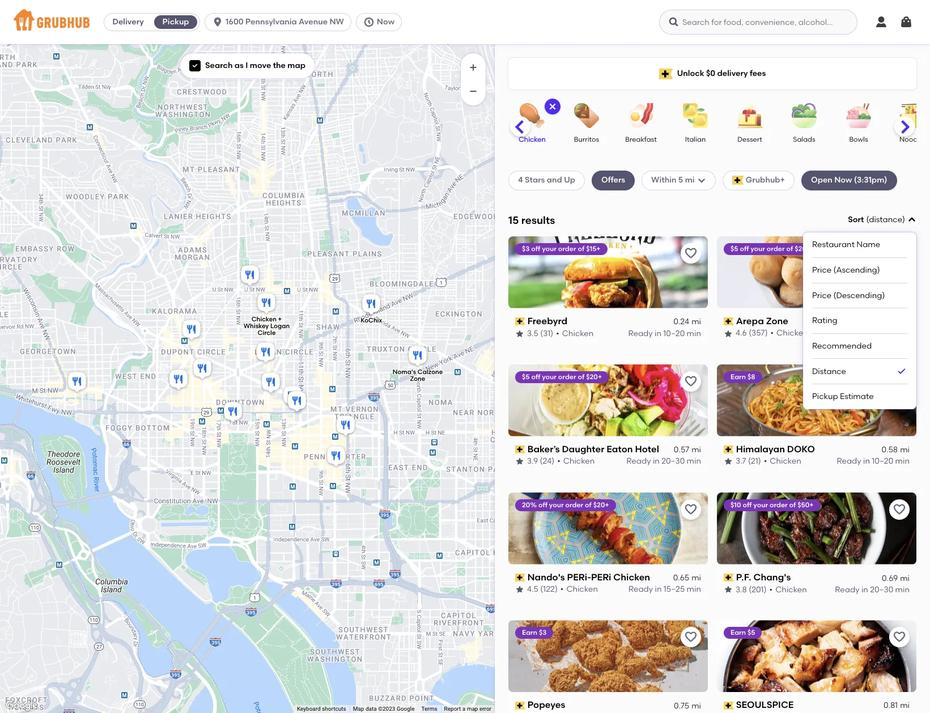 Task type: vqa. For each thing, say whether or not it's contained in the screenshot.
Arepa Zone link
yes



Task type: locate. For each thing, give the bounding box(es) containing it.
min down 0.57 mi
[[687, 456, 701, 466]]

$5
[[731, 245, 738, 253], [522, 373, 530, 381], [748, 629, 755, 637]]

20–30 for baker's daughter eaton hotel
[[662, 456, 685, 466]]

subscription pass image left freebyrd at the right
[[515, 317, 525, 325]]

distance
[[812, 366, 846, 376]]

map right a
[[467, 706, 478, 712]]

call me chicken image
[[180, 318, 203, 343]]

1 vertical spatial pickup
[[812, 392, 838, 402]]

• chicken right (31)
[[556, 328, 594, 338]]

20% off your order of $20+
[[522, 501, 609, 509]]

2 vertical spatial $5
[[748, 629, 755, 637]]

star icon image for p.f.
[[724, 585, 733, 594]]

10–20 for himalayan doko
[[872, 456, 894, 466]]

svg image
[[192, 62, 198, 69], [548, 102, 557, 111], [908, 216, 917, 225]]

freebyrd image
[[221, 400, 244, 425]]

subscription pass image left popeyes
[[515, 702, 525, 710]]

0 vertical spatial $5
[[731, 245, 738, 253]]

• chicken down peri-
[[561, 585, 598, 594]]

now right "nw"
[[377, 17, 395, 27]]

mi right 0.24 on the top right
[[692, 317, 701, 327]]

0 vertical spatial zone
[[766, 316, 788, 326]]

1600 pennsylvania avenue nw
[[226, 17, 344, 27]]

• chicken down chang's
[[770, 585, 807, 594]]

order for p.f. chang's
[[770, 501, 788, 509]]

map data ©2023 google
[[353, 706, 415, 712]]

arepa zone image
[[259, 371, 282, 396]]

20–30
[[662, 456, 685, 466], [870, 585, 894, 594]]

1 vertical spatial map
[[467, 706, 478, 712]]

subscription pass image left baker's
[[515, 446, 525, 453]]

20%
[[522, 501, 537, 509]]

min down 0.69 mi at the right bottom of the page
[[895, 585, 910, 594]]

star icon image for himalayan
[[724, 457, 733, 466]]

your for freebyrd
[[542, 245, 557, 253]]

2 vertical spatial svg image
[[908, 216, 917, 225]]

0.65
[[673, 573, 689, 583]]

2 vertical spatial $20+
[[593, 501, 609, 509]]

0 horizontal spatial pickup
[[162, 17, 189, 27]]

keyboard shortcuts button
[[297, 705, 346, 713]]

1 horizontal spatial pickup
[[812, 392, 838, 402]]

chang's
[[754, 572, 791, 582]]

1 horizontal spatial $5
[[731, 245, 738, 253]]

price up the rating
[[812, 291, 832, 300]]

mi right 0.58
[[900, 445, 910, 455]]

(descending)
[[834, 291, 885, 300]]

seoulspice
[[736, 700, 794, 711]]

subscription pass image left himalayan
[[724, 446, 734, 453]]

1 vertical spatial ready in 20–30 min
[[835, 585, 910, 594]]

• down chang's
[[770, 585, 773, 594]]

0.24 mi
[[674, 317, 701, 327]]

0 horizontal spatial map
[[288, 61, 306, 70]]

none field containing sort
[[803, 214, 917, 409]]

ready in 10–20 min down 0.24 on the top right
[[628, 328, 701, 338]]

1 horizontal spatial zone
[[766, 316, 788, 326]]

1 horizontal spatial 20–30
[[870, 585, 894, 594]]

save this restaurant button for 4.6 (357)
[[889, 243, 910, 263]]

pickup for pickup estimate
[[812, 392, 838, 402]]

subscription pass image for himalayan
[[724, 446, 734, 453]]

• right (21)
[[764, 456, 767, 466]]

chicken image
[[512, 103, 552, 128]]

order
[[558, 245, 576, 253], [767, 245, 785, 253], [558, 373, 576, 381], [565, 501, 583, 509], [770, 501, 788, 509]]

list box containing restaurant name
[[812, 233, 908, 409]]

star icon image
[[515, 329, 524, 338], [724, 329, 733, 338], [515, 457, 524, 466], [724, 457, 733, 466], [515, 585, 524, 594], [724, 585, 733, 594]]

mi right 0.57
[[692, 445, 701, 455]]

restaurant name
[[812, 240, 880, 250]]

0 vertical spatial map
[[288, 61, 306, 70]]

0 vertical spatial svg image
[[192, 62, 198, 69]]

min up check icon
[[895, 328, 910, 338]]

grubhub plus flag logo image
[[659, 68, 673, 79], [732, 176, 744, 185]]

save this restaurant image for p.f. chang's
[[893, 503, 906, 516]]

svg image
[[875, 15, 888, 29], [900, 15, 913, 29], [212, 16, 223, 28], [363, 16, 375, 28], [668, 16, 680, 28], [697, 176, 706, 185]]

earn down 4.5
[[522, 629, 537, 637]]

baker's daughter eaton hotel logo image
[[508, 364, 708, 436]]

order for baker's daughter eaton hotel
[[558, 373, 576, 381]]

subscription pass image
[[724, 446, 734, 453], [515, 574, 525, 582], [724, 574, 734, 582], [515, 702, 525, 710], [724, 702, 734, 710]]

freebyrd
[[528, 316, 568, 326]]

dessert image
[[730, 103, 770, 128]]

hotel
[[635, 444, 659, 454]]

pickup right delivery button
[[162, 17, 189, 27]]

zone inside noma's calzone zone
[[410, 375, 425, 383]]

delivery button
[[104, 13, 152, 31]]

save this restaurant button for 4.5 (122)
[[681, 499, 701, 520]]

10–20 for freebyrd
[[663, 328, 685, 338]]

subscription pass image for freebyrd
[[515, 317, 525, 325]]

p.f. chang's image
[[167, 368, 190, 393]]

0 horizontal spatial $5
[[522, 373, 530, 381]]

2 horizontal spatial svg image
[[908, 216, 917, 225]]

kochix
[[360, 317, 382, 324]]

20–30 down 0.69
[[870, 585, 894, 594]]

ready in 10–20 min down 0.58
[[837, 456, 910, 466]]

your for nando's peri-peri chicken
[[549, 501, 564, 509]]

0 horizontal spatial $5 off your order of $20+
[[522, 373, 602, 381]]

order for nando's peri-peri chicken
[[565, 501, 583, 509]]

1 vertical spatial $5 off your order of $20+
[[522, 373, 602, 381]]

0 horizontal spatial grubhub plus flag logo image
[[659, 68, 673, 79]]

popeyes logo image
[[508, 620, 708, 692]]

mi for p.f. chang's
[[900, 573, 910, 583]]

pickup down distance
[[812, 392, 838, 402]]

baker's daughter eaton hotel image
[[281, 384, 304, 409]]

kochix image
[[360, 293, 382, 317]]

$5 off your order of $20+ for (24)
[[522, 373, 602, 381]]

grubhub plus flag logo image left unlock
[[659, 68, 673, 79]]

price
[[812, 265, 832, 275], [812, 291, 832, 300]]

mi right 0.65
[[692, 573, 701, 583]]

0 horizontal spatial $3
[[522, 245, 530, 253]]

0 vertical spatial price
[[812, 265, 832, 275]]

grubhub plus flag logo image left grubhub+
[[732, 176, 744, 185]]

(ascending)
[[834, 265, 880, 275]]

svg image right the )
[[908, 216, 917, 225]]

list box inside field
[[812, 233, 908, 409]]

1 vertical spatial $5
[[522, 373, 530, 381]]

0.75
[[674, 701, 689, 711]]

1 vertical spatial svg image
[[548, 102, 557, 111]]

save this restaurant image
[[684, 246, 698, 260], [684, 503, 698, 516], [893, 503, 906, 516], [684, 631, 698, 644], [893, 631, 906, 644]]

• right (122)
[[561, 585, 564, 594]]

terms link
[[421, 706, 437, 712]]

15
[[508, 213, 519, 227]]

$3 off your order of $15+
[[522, 245, 601, 253]]

noodles
[[900, 135, 927, 143]]

mi right 0.69
[[900, 573, 910, 583]]

baker's
[[528, 444, 560, 454]]

1 vertical spatial $20+
[[586, 373, 602, 381]]

sort
[[848, 215, 864, 225]]

svg image left burritos image
[[548, 102, 557, 111]]

2 horizontal spatial $5
[[748, 629, 755, 637]]

noma's
[[392, 369, 416, 376]]

circle
[[257, 330, 275, 337]]

$3 down 15 results
[[522, 245, 530, 253]]

•
[[556, 328, 559, 338], [771, 328, 774, 338], [557, 456, 560, 466], [764, 456, 767, 466], [561, 585, 564, 594], [770, 585, 773, 594]]

$5 off your order of $20+
[[731, 245, 811, 253], [522, 373, 602, 381]]

peri-
[[567, 572, 591, 582]]

off
[[531, 245, 540, 253], [740, 245, 749, 253], [531, 373, 540, 381], [539, 501, 548, 509], [743, 501, 752, 509]]

p.f. chang's  logo image
[[717, 492, 917, 564]]

(201)
[[749, 585, 767, 594]]

0 vertical spatial grubhub plus flag logo image
[[659, 68, 673, 79]]

save this restaurant button for 3.8 (201)
[[889, 499, 910, 520]]

distance option
[[812, 359, 908, 385]]

chicken down peri-
[[567, 585, 598, 594]]

1600
[[226, 17, 244, 27]]

$8
[[748, 373, 755, 381]]

order for freebyrd
[[558, 245, 576, 253]]

0 horizontal spatial zone
[[410, 375, 425, 383]]

$3 down 4.5 (122)
[[539, 629, 547, 637]]

1 vertical spatial zone
[[410, 375, 425, 383]]

chicken down daughter
[[563, 456, 595, 466]]

star icon image left 4.5
[[515, 585, 524, 594]]

10–20 down 0.58
[[872, 456, 894, 466]]

subscription pass image left p.f.
[[724, 574, 734, 582]]

0 vertical spatial ready in 20–30 min
[[627, 456, 701, 466]]

save this restaurant image
[[893, 246, 906, 260], [684, 375, 698, 388], [893, 375, 906, 388]]

in for doko
[[863, 456, 870, 466]]

subscription pass image inside the arepa zone 'link'
[[724, 317, 734, 325]]

six street eats image
[[65, 370, 88, 395]]

1 vertical spatial 20–30
[[870, 585, 894, 594]]

chicken for 4.5 (122)
[[567, 585, 598, 594]]

0 horizontal spatial ready in 20–30 min
[[627, 456, 701, 466]]

price down restaurant
[[812, 265, 832, 275]]

4 stars and up
[[518, 175, 575, 185]]

3.9 (24)
[[527, 456, 554, 466]]

0.75 mi
[[674, 701, 701, 711]]

save this restaurant image for nando's peri-peri chicken
[[684, 503, 698, 516]]

ready for daughter
[[627, 456, 651, 466]]

himalayan doko image
[[285, 389, 308, 414]]

1 vertical spatial price
[[812, 291, 832, 300]]

name
[[857, 240, 880, 250]]

1 horizontal spatial $3
[[539, 629, 547, 637]]

p.f.
[[736, 572, 751, 582]]

4.6
[[736, 328, 747, 338]]

zone
[[766, 316, 788, 326], [410, 375, 425, 383]]

seoulspice logo image
[[717, 620, 917, 692]]

None field
[[803, 214, 917, 409]]

arepa zone logo image
[[717, 236, 917, 308]]

earn $8
[[731, 373, 755, 381]]

save this restaurant button for 3.5 (31)
[[681, 243, 701, 263]]

zone down noma's calzone zone image
[[410, 375, 425, 383]]

0 vertical spatial 20–30
[[662, 456, 685, 466]]

subscription pass image for baker's daughter eaton hotel
[[515, 446, 525, 453]]

• right (24) in the right bottom of the page
[[557, 456, 560, 466]]

of for baker's daughter eaton hotel
[[578, 373, 585, 381]]

chicken down himalayan doko at right
[[770, 456, 801, 466]]

0 vertical spatial pickup
[[162, 17, 189, 27]]

svg image inside now button
[[363, 16, 375, 28]]

ready for peri-
[[629, 585, 653, 594]]

grubhub plus flag logo image for grubhub+
[[732, 176, 744, 185]]

keyboard shortcuts
[[297, 706, 346, 712]]

map right the
[[288, 61, 306, 70]]

ready in 20–30 min down the hotel
[[627, 456, 701, 466]]

list box
[[812, 233, 908, 409]]

• for p.f.
[[770, 585, 773, 594]]

eaton
[[607, 444, 633, 454]]

mi for nando's peri-peri chicken
[[692, 573, 701, 583]]

1 horizontal spatial grubhub plus flag logo image
[[732, 176, 744, 185]]

• chicken
[[556, 328, 594, 338], [771, 328, 808, 338], [557, 456, 595, 466], [764, 456, 801, 466], [561, 585, 598, 594], [770, 585, 807, 594]]

himalayan
[[736, 444, 785, 454]]

mi right '0.75'
[[692, 701, 701, 711]]

+
[[278, 316, 282, 323]]

mi right 0.81
[[900, 701, 910, 711]]

seoulspice image
[[325, 444, 347, 469]]

star icon image left 3.9
[[515, 457, 524, 466]]

earn for seoulspice
[[731, 629, 746, 637]]

$5 for 4.6
[[731, 245, 738, 253]]

price for price (descending)
[[812, 291, 832, 300]]

mi for himalayan doko
[[900, 445, 910, 455]]

min down 0.65 mi
[[687, 585, 701, 594]]

arepa
[[736, 316, 764, 326]]

burritos image
[[567, 103, 607, 128]]

$20+ for chicken
[[593, 501, 609, 509]]

minus icon image
[[468, 86, 479, 97]]

• chicken down daughter
[[557, 456, 595, 466]]

noodles image
[[893, 103, 930, 128]]

3.8
[[736, 585, 747, 594]]

0.69 mi
[[882, 573, 910, 583]]

chicken up circle
[[251, 316, 276, 323]]

report a map error link
[[444, 706, 491, 712]]

0 vertical spatial now
[[377, 17, 395, 27]]

distance
[[869, 215, 902, 225]]

delivery
[[717, 69, 748, 78]]

off for baker's daughter eaton hotel
[[531, 373, 540, 381]]

star icon image for nando's
[[515, 585, 524, 594]]

1 vertical spatial grubhub plus flag logo image
[[732, 176, 744, 185]]

move
[[250, 61, 271, 70]]

now right 'open'
[[835, 175, 852, 185]]

estimate
[[840, 392, 874, 402]]

svg image left the 'search'
[[192, 62, 198, 69]]

(357)
[[749, 328, 768, 338]]

$5 off your order of $20+ for (357)
[[731, 245, 811, 253]]

0 vertical spatial $5 off your order of $20+
[[731, 245, 811, 253]]

min for peri-
[[687, 585, 701, 594]]

of for freebyrd
[[578, 245, 585, 253]]

save this restaurant image for freebyrd
[[684, 246, 698, 260]]

0.58 mi
[[882, 445, 910, 455]]

mi for popeyes
[[692, 701, 701, 711]]

• chicken down himalayan doko at right
[[764, 456, 801, 466]]

• chicken for doko
[[764, 456, 801, 466]]

ready in 20–30 min down 0.69
[[835, 585, 910, 594]]

earn left $8
[[731, 373, 746, 381]]

results
[[521, 213, 555, 227]]

1 horizontal spatial now
[[835, 175, 852, 185]]

3.9
[[527, 456, 538, 466]]

noma's calzone zone
[[392, 369, 443, 383]]

subscription pass image left the "arepa"
[[724, 317, 734, 325]]

subscription pass image
[[515, 317, 525, 325], [724, 317, 734, 325], [515, 446, 525, 453]]

subscription pass image left the nando's at right
[[515, 574, 525, 582]]

restaurant
[[812, 240, 855, 250]]

pickup inside button
[[162, 17, 189, 27]]

20–30 down 0.57
[[662, 456, 685, 466]]

3.7
[[736, 456, 746, 466]]

earn down 3.8
[[731, 629, 746, 637]]

1 price from the top
[[812, 265, 832, 275]]

subscription pass image for p.f.
[[724, 574, 734, 582]]

pizza corner image
[[238, 264, 261, 289]]

in
[[655, 328, 662, 338], [863, 328, 870, 338], [653, 456, 660, 466], [863, 456, 870, 466], [655, 585, 662, 594], [862, 585, 868, 594]]

main navigation navigation
[[0, 0, 930, 44]]

whiskey
[[243, 323, 269, 330]]

star icon image left "3.7"
[[724, 457, 733, 466]]

0 vertical spatial $3
[[522, 245, 530, 253]]

0 horizontal spatial 20–30
[[662, 456, 685, 466]]

4.5 (122)
[[527, 585, 558, 594]]

1 horizontal spatial $5 off your order of $20+
[[731, 245, 811, 253]]

mi for seoulspice
[[900, 701, 910, 711]]

1 horizontal spatial svg image
[[548, 102, 557, 111]]

chicken down the arepa zone 'link' at the top right of page
[[777, 328, 808, 338]]

1 horizontal spatial ready in 20–30 min
[[835, 585, 910, 594]]

zone up "(357)"
[[766, 316, 788, 326]]

10–20 down 0.24 on the top right
[[663, 328, 685, 338]]

up
[[564, 175, 575, 185]]

google image
[[3, 698, 40, 713]]

2 price from the top
[[812, 291, 832, 300]]

chicken right (31)
[[562, 328, 594, 338]]

check icon image
[[896, 366, 908, 377]]

mi
[[685, 175, 695, 185], [692, 317, 701, 327], [692, 445, 701, 455], [900, 445, 910, 455], [692, 573, 701, 583], [900, 573, 910, 583], [692, 701, 701, 711], [900, 701, 910, 711]]

now
[[377, 17, 395, 27], [835, 175, 852, 185]]

save this restaurant button for 3.7 (21)
[[889, 371, 910, 392]]

open now (3:31pm)
[[811, 175, 887, 185]]

min down 0.58 mi
[[895, 456, 910, 466]]

chicken down chang's
[[776, 585, 807, 594]]

min for daughter
[[687, 456, 701, 466]]

chicken for 4.6 (357)
[[777, 328, 808, 338]]

in for daughter
[[653, 456, 660, 466]]

0 horizontal spatial now
[[377, 17, 395, 27]]

nando's peri-peri chicken
[[528, 572, 650, 582]]

peri
[[591, 572, 611, 582]]

ready
[[628, 328, 653, 338], [837, 328, 861, 338], [627, 456, 651, 466], [837, 456, 861, 466], [629, 585, 653, 594], [835, 585, 860, 594]]

pennsylvania
[[245, 17, 297, 27]]

star icon image left 3.8
[[724, 585, 733, 594]]

$5 for 3.9
[[522, 373, 530, 381]]

$20+
[[795, 245, 811, 253], [586, 373, 602, 381], [593, 501, 609, 509]]

3.8 (201)
[[736, 585, 767, 594]]



Task type: describe. For each thing, give the bounding box(es) containing it.
earn for popeyes
[[522, 629, 537, 637]]

subscription pass image for nando's
[[515, 574, 525, 582]]

• for himalayan
[[764, 456, 767, 466]]

ready in 10–20 min for himalayan doko
[[837, 456, 910, 466]]

nando's peri-peri chicken image
[[191, 357, 213, 382]]

3.5
[[527, 328, 538, 338]]

pickup estimate
[[812, 392, 874, 402]]

himalayan doko
[[736, 444, 815, 454]]

spice 6 modern indian image
[[334, 414, 357, 439]]

bowls image
[[839, 103, 879, 128]]

save this restaurant button for 3.9 (24)
[[681, 371, 701, 392]]

4.6 (357)
[[736, 328, 768, 338]]

• right "(357)"
[[771, 328, 774, 338]]

(
[[866, 215, 869, 225]]

google
[[397, 706, 415, 712]]

0 vertical spatial $20+
[[795, 245, 811, 253]]

ready in 20–30 min for baker's daughter eaton hotel
[[627, 456, 701, 466]]

nando's peri-peri chicken logo image
[[508, 492, 708, 564]]

price for price (ascending)
[[812, 265, 832, 275]]

shortcuts
[[322, 706, 346, 712]]

a
[[462, 706, 466, 712]]

star icon image left 4.6 at the top right of the page
[[724, 329, 733, 338]]

data
[[366, 706, 377, 712]]

star icon image for baker's
[[515, 457, 524, 466]]

chicken right peri
[[614, 572, 650, 582]]

(24)
[[540, 456, 554, 466]]

of for nando's peri-peri chicken
[[585, 501, 592, 509]]

popeyes image
[[254, 341, 277, 366]]

ready in 20–30 min for p.f. chang's
[[835, 585, 910, 594]]

fees
[[750, 69, 766, 78]]

bowls
[[849, 135, 868, 143]]

subscription pass image for arepa zone
[[724, 317, 734, 325]]

i
[[246, 61, 248, 70]]

svg image inside 1600 pennsylvania avenue nw button
[[212, 16, 223, 28]]

now inside button
[[377, 17, 395, 27]]

unlock
[[677, 69, 704, 78]]

ready for chang's
[[835, 585, 860, 594]]

(31)
[[540, 328, 553, 338]]

your for baker's daughter eaton hotel
[[542, 373, 557, 381]]

and
[[547, 175, 562, 185]]

3.7 (21)
[[736, 456, 761, 466]]

keyboard
[[297, 706, 321, 712]]

the
[[273, 61, 286, 70]]

0.57
[[674, 445, 689, 455]]

price (descending)
[[812, 291, 885, 300]]

4.5
[[527, 585, 538, 594]]

mi for freebyrd
[[692, 317, 701, 327]]

$50+
[[798, 501, 814, 509]]

map region
[[0, 0, 531, 713]]

mi right 5
[[685, 175, 695, 185]]

recommended
[[812, 341, 872, 351]]

min for doko
[[895, 456, 910, 466]]

3.5 (31)
[[527, 328, 553, 338]]

0.57 mi
[[674, 445, 701, 455]]

0.58
[[882, 445, 898, 455]]

within 5 mi
[[651, 175, 695, 185]]

0.81
[[884, 701, 898, 711]]

report a map error
[[444, 706, 491, 712]]

chicken for 3.9 (24)
[[563, 456, 595, 466]]

plus icon image
[[468, 62, 479, 73]]

off for p.f. chang's
[[743, 501, 752, 509]]

ready for doko
[[837, 456, 861, 466]]

star icon image left 3.5
[[515, 329, 524, 338]]

of for p.f. chang's
[[789, 501, 796, 509]]

sort ( distance )
[[848, 215, 905, 225]]

pickup button
[[152, 13, 200, 31]]

search as i move the map
[[205, 61, 306, 70]]

as
[[235, 61, 244, 70]]

• chicken for chang's
[[770, 585, 807, 594]]

grubhub plus flag logo image for unlock $0 delivery fees
[[659, 68, 673, 79]]

10–20 down (descending)
[[872, 328, 894, 338]]

5
[[678, 175, 683, 185]]

himalayan doko logo image
[[717, 364, 917, 436]]

zone inside 'link'
[[766, 316, 788, 326]]

save this restaurant image for himalayan doko
[[893, 375, 906, 388]]

mi for baker's daughter eaton hotel
[[692, 445, 701, 455]]

baker's daughter eaton hotel
[[528, 444, 659, 454]]

chicken for 3.8 (201)
[[776, 585, 807, 594]]

$20+ for hotel
[[586, 373, 602, 381]]

salads image
[[785, 103, 824, 128]]

doko
[[787, 444, 815, 454]]

italian image
[[676, 103, 715, 128]]

offers
[[601, 175, 625, 185]]

min for chang's
[[895, 585, 910, 594]]

chicken for 3.5 (31)
[[562, 328, 594, 338]]

pickup for pickup
[[162, 17, 189, 27]]

(21)
[[748, 456, 761, 466]]

your for p.f. chang's
[[754, 501, 768, 509]]

1 vertical spatial now
[[835, 175, 852, 185]]

$15+
[[586, 245, 601, 253]]

• chicken for daughter
[[557, 456, 595, 466]]

open
[[811, 175, 833, 185]]

• for nando's
[[561, 585, 564, 594]]

breakfast
[[625, 135, 657, 143]]

0.69
[[882, 573, 898, 583]]

chicken + whiskey logan circle
[[243, 316, 289, 337]]

chicken for 3.7 (21)
[[770, 456, 801, 466]]

$10 off your order of $50+
[[731, 501, 814, 509]]

terms
[[421, 706, 437, 712]]

freebyrd  logo image
[[508, 236, 708, 308]]

0 horizontal spatial svg image
[[192, 62, 198, 69]]

now button
[[356, 13, 407, 31]]

©2023
[[378, 706, 395, 712]]

20–30 for p.f. chang's
[[870, 585, 894, 594]]

Search for food, convenience, alcohol... search field
[[659, 10, 858, 35]]

subscription pass image left 'seoulspice'
[[724, 702, 734, 710]]

avenue
[[299, 17, 328, 27]]

dessert
[[738, 135, 762, 143]]

in for chang's
[[862, 585, 868, 594]]

15–25
[[664, 585, 685, 594]]

search
[[205, 61, 233, 70]]

breakfast image
[[621, 103, 661, 128]]

ready in 10–20 min up recommended
[[837, 328, 910, 338]]

salads
[[793, 135, 816, 143]]

italian
[[685, 135, 706, 143]]

chicken down chicken image
[[519, 135, 546, 143]]

chicken + whiskey logan circle image
[[255, 291, 277, 316]]

nando's
[[528, 572, 565, 582]]

save this restaurant image for baker's daughter eaton hotel
[[684, 375, 698, 388]]

• chicken down arepa zone
[[771, 328, 808, 338]]

1 horizontal spatial map
[[467, 706, 478, 712]]

popeyes
[[528, 700, 565, 711]]

grubhub+
[[746, 175, 785, 185]]

earn $3
[[522, 629, 547, 637]]

ready in 10–20 min for freebyrd
[[628, 328, 701, 338]]

calzone
[[417, 369, 443, 376]]

1 vertical spatial $3
[[539, 629, 547, 637]]

• right (31)
[[556, 328, 559, 338]]

rating
[[812, 316, 838, 325]]

• for baker's
[[557, 456, 560, 466]]

$10
[[731, 501, 741, 509]]

ready in 15–25 min
[[629, 585, 701, 594]]

svg image inside field
[[908, 216, 917, 225]]

chicken inside chicken + whiskey logan circle
[[251, 316, 276, 323]]

in for peri-
[[655, 585, 662, 594]]

noma's calzone zone image
[[406, 344, 429, 369]]

• chicken for peri-
[[561, 585, 598, 594]]

off for nando's peri-peri chicken
[[539, 501, 548, 509]]

min down "0.24 mi"
[[687, 328, 701, 338]]

off for freebyrd
[[531, 245, 540, 253]]

map
[[353, 706, 364, 712]]

earn $5
[[731, 629, 755, 637]]



